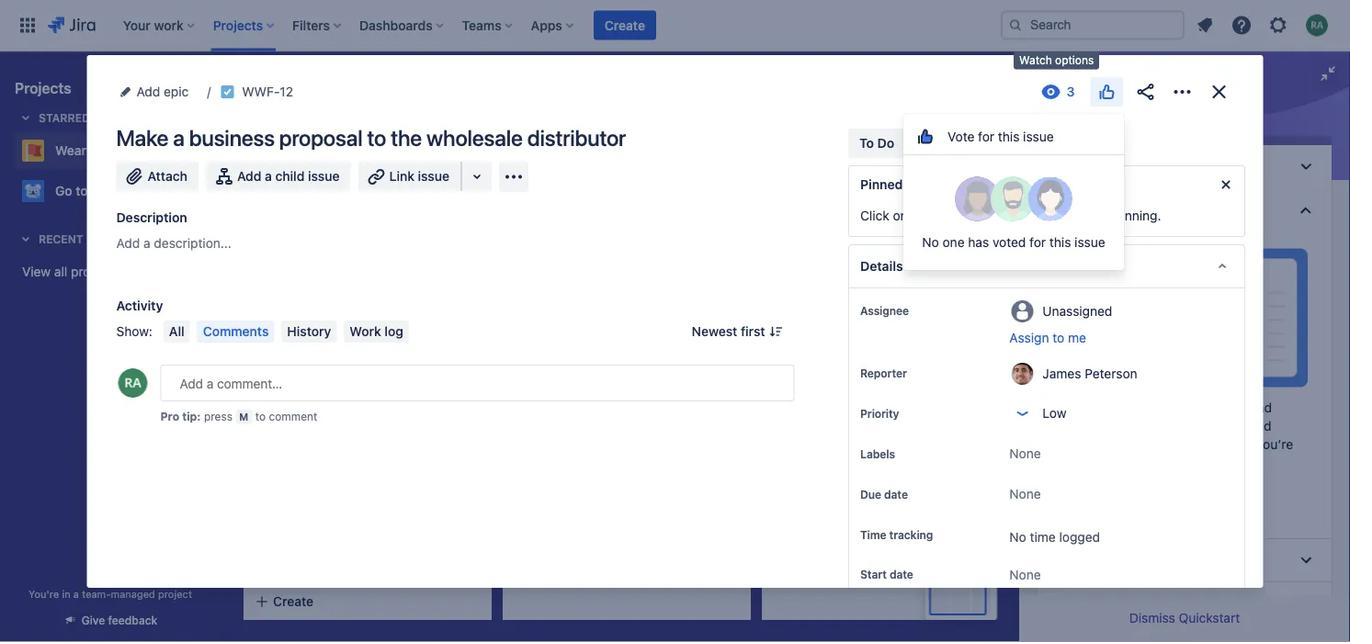 Task type: locate. For each thing, give the bounding box(es) containing it.
2 vertical spatial add
[[116, 236, 140, 251]]

wwf-12 up the 'summary'
[[242, 84, 293, 99]]

0 horizontal spatial create
[[273, 594, 314, 610]]

1 horizontal spatial 29
[[537, 364, 551, 376]]

wwf- down 29 feb
[[541, 391, 574, 404]]

comment
[[269, 410, 318, 423]]

checked image
[[1053, 199, 1075, 221]]

wear up market
[[97, 143, 128, 158]]

go to market sample link
[[15, 173, 199, 210]]

accessories
[[328, 367, 399, 383]]

0 horizontal spatial no
[[923, 235, 940, 250]]

to do
[[859, 136, 894, 151]]

watch
[[1020, 54, 1053, 67]]

palette
[[334, 595, 376, 611]]

1 horizontal spatial with
[[1158, 203, 1183, 218]]

add epic
[[137, 84, 189, 99]]

james peterson image left 'add people' "image"
[[456, 161, 486, 190]]

1 vertical spatial wear
[[97, 143, 128, 158]]

no for no time logged
[[1010, 530, 1026, 545]]

for right voted on the top right
[[1030, 235, 1047, 250]]

this
[[999, 129, 1020, 144], [1050, 235, 1072, 250]]

a left child
[[265, 169, 272, 184]]

12 left work
[[315, 321, 327, 334]]

2 vertical spatial none
[[1010, 567, 1041, 582]]

brainstorm
[[259, 367, 324, 383]]

james peterson image down add a comment… field
[[452, 427, 474, 449]]

wwf-12 link up the 'summary'
[[242, 81, 293, 103]]

Search field
[[1001, 11, 1185, 40]]

in
[[62, 589, 71, 600]]

wwf- inside make a business proposal to the wholesale distributor dialog
[[242, 84, 280, 99]]

29 left feb
[[537, 364, 551, 376]]

turtleneck
[[884, 294, 946, 309]]

with down the new
[[833, 294, 858, 309]]

james
[[1043, 366, 1081, 381]]

fashion up attach button
[[132, 143, 179, 158]]

no inside make a business proposal to the wholesale distributor dialog
[[1010, 530, 1026, 545]]

1 horizontal spatial no
[[1010, 530, 1026, 545]]

1 vertical spatial list
[[1088, 400, 1105, 415]]

0 horizontal spatial this
[[999, 129, 1020, 144]]

add people image
[[497, 165, 519, 187]]

search image
[[1009, 18, 1023, 33]]

forms
[[579, 115, 617, 131]]

the right on
[[911, 208, 930, 223]]

date right start
[[890, 569, 913, 581]]

1 vertical spatial weary
[[55, 143, 94, 158]]

and
[[1251, 400, 1273, 415], [1250, 418, 1272, 434]]

the up link
[[391, 125, 422, 151]]

weary down starred
[[55, 143, 94, 158]]

weary inside weary wear fashion link
[[55, 143, 94, 158]]

none left easily,
[[1010, 446, 1041, 462]]

menu bar containing all
[[160, 321, 413, 343]]

0 vertical spatial with
[[1158, 203, 1183, 218]]

1 vertical spatial fashion
[[132, 143, 179, 158]]

james peterson
[[1043, 366, 1138, 381]]

1 vertical spatial wwf-12
[[281, 321, 327, 334]]

2 vertical spatial wwf-
[[541, 391, 574, 404]]

0 vertical spatial wwf-12
[[242, 84, 293, 99]]

quickstart
[[1137, 96, 1234, 121], [1179, 611, 1241, 626]]

do
[[877, 136, 894, 151]]

1 vertical spatial wwf-
[[281, 321, 315, 334]]

1 horizontal spatial this
[[1050, 235, 1072, 250]]

none down the time
[[1010, 567, 1041, 582]]

0 horizontal spatial 29
[[278, 404, 291, 416]]

1 vertical spatial create
[[778, 275, 817, 291]]

make a business proposal to the wholesale distributor dialog
[[87, 55, 1264, 643]]

a left the new
[[821, 275, 828, 291]]

quickstart right "vote options: no one has voted for this issue yet." image
[[1137, 96, 1234, 121]]

a inside button
[[265, 169, 272, 184]]

feb
[[553, 364, 573, 376]]

description...
[[154, 236, 232, 251]]

for right vote
[[979, 129, 995, 144]]

progress bar
[[1038, 136, 1332, 145]]

james peterson image
[[456, 161, 486, 190], [452, 427, 474, 449]]

weary wear fashion link
[[15, 132, 199, 169]]

date
[[884, 488, 908, 501], [890, 569, 913, 581]]

close image
[[1209, 81, 1231, 103]]

with.
[[1109, 455, 1137, 470]]

1 horizontal spatial list
[[1186, 203, 1204, 218]]

wwf- inside 'link'
[[541, 391, 574, 404]]

update
[[1062, 418, 1104, 434]]

2 vertical spatial wear
[[300, 595, 331, 611]]

watch options tooltip
[[1014, 51, 1100, 70]]

0 vertical spatial this
[[999, 129, 1020, 144]]

menu bar
[[160, 321, 413, 343]]

0 vertical spatial date
[[884, 488, 908, 501]]

the inside create a new athleisure top to go along with the turtleneck pillow sweater
[[861, 294, 880, 309]]

1 vertical spatial wwf-12 link
[[281, 319, 327, 335]]

none up the time
[[1010, 487, 1041, 502]]

0 vertical spatial weary wear fashion
[[280, 75, 479, 101]]

1 horizontal spatial 12
[[315, 321, 327, 334]]

add for add epic
[[137, 84, 160, 99]]

tab list
[[232, 107, 1036, 140]]

no
[[923, 235, 940, 250], [1010, 530, 1026, 545]]

to right the top
[[944, 275, 956, 291]]

nov
[[294, 404, 317, 416]]

a for create a new athleisure top to go along with the turtleneck pillow sweater
[[821, 275, 828, 291]]

0 vertical spatial list
[[1186, 203, 1204, 218]]

to right m
[[255, 410, 266, 423]]

create inside create a new athleisure top to go along with the turtleneck pillow sweater
[[778, 275, 817, 291]]

weary wear palette additions
[[259, 595, 435, 611]]

primary element
[[11, 0, 1001, 51]]

1 vertical spatial and
[[1250, 418, 1272, 434]]

fashion
[[403, 75, 479, 101], [132, 143, 179, 158]]

no left the time
[[1010, 530, 1026, 545]]

1 vertical spatial james peterson image
[[452, 427, 474, 449]]

menu bar inside make a business proposal to the wholesale distributor dialog
[[160, 321, 413, 343]]

assignee
[[860, 304, 909, 317]]

1 vertical spatial create button
[[244, 586, 492, 619]]

one
[[943, 235, 965, 250]]

2 horizontal spatial create
[[778, 275, 817, 291]]

29 left the nov at the left of the page
[[278, 404, 291, 416]]

for
[[979, 129, 995, 144], [1030, 235, 1047, 250]]

click
[[860, 208, 889, 223]]

get started with list button
[[1038, 189, 1332, 232]]

1 vertical spatial no
[[1010, 530, 1026, 545]]

collapse starred projects image
[[15, 107, 37, 129]]

2 none from the top
[[1010, 487, 1041, 502]]

2 horizontal spatial wwf-
[[541, 391, 574, 404]]

issue
[[1024, 129, 1054, 144], [308, 169, 340, 184], [418, 169, 450, 184], [1075, 235, 1106, 250]]

details element
[[848, 245, 1246, 289]]

weary left palette
[[259, 595, 297, 611]]

wwf-12 link up brainstorm
[[281, 319, 327, 335]]

none for labels
[[1010, 446, 1041, 462]]

12 up the 'summary'
[[280, 84, 293, 99]]

with right started
[[1158, 203, 1183, 218]]

fields
[[906, 177, 940, 192]]

create a new athleisure top to go along with the turtleneck pillow sweater
[[778, 275, 956, 327]]

with
[[1158, 203, 1183, 218], [833, 294, 858, 309]]

due date
[[860, 488, 908, 501]]

make a business proposal to the wholesale distributor
[[116, 125, 626, 151]]

0 vertical spatial none
[[1010, 446, 1041, 462]]

wear left palette
[[300, 595, 331, 611]]

29 february 2024 image
[[522, 362, 537, 377], [522, 362, 537, 377]]

quickstart right dismiss
[[1179, 611, 1241, 626]]

1 vertical spatial none
[[1010, 487, 1041, 502]]

12 inside make a business proposal to the wholesale distributor dialog
[[280, 84, 293, 99]]

0 horizontal spatial create button
[[244, 586, 492, 619]]

1 horizontal spatial fashion
[[403, 75, 479, 101]]

0 horizontal spatial 12
[[280, 84, 293, 99]]

next to a field label to start pinning.
[[949, 208, 1161, 223]]

29 november 2023 image
[[263, 403, 278, 417], [263, 403, 278, 417]]

task image left history
[[259, 320, 274, 335]]

give
[[82, 615, 105, 628]]

copy link to issue image
[[290, 84, 304, 98]]

Search board text field
[[245, 163, 384, 189]]

a inside create a new athleisure top to go along with the turtleneck pillow sweater
[[821, 275, 828, 291]]

date left due date pin to top. only you can see pinned fields. icon
[[884, 488, 908, 501]]

top
[[921, 275, 940, 291]]

wwf-
[[242, 84, 280, 99], [281, 321, 315, 334], [541, 391, 574, 404]]

view
[[1109, 400, 1136, 415]]

24 october 2023 image
[[782, 337, 796, 351], [782, 337, 796, 351]]

0 vertical spatial create button
[[594, 11, 657, 40]]

additions
[[379, 595, 435, 611]]

wwf- up the 'summary'
[[242, 84, 280, 99]]

weary up board on the left top
[[280, 75, 342, 101]]

0 vertical spatial quickstart
[[1137, 96, 1234, 121]]

unassigned
[[1043, 303, 1113, 319]]

with inside dropdown button
[[1158, 203, 1183, 218]]

add
[[137, 84, 160, 99], [237, 169, 262, 184], [116, 236, 140, 251]]

0 vertical spatial james peterson image
[[456, 161, 486, 190]]

12 for "wwf-12" link within make a business proposal to the wholesale distributor dialog
[[280, 84, 293, 99]]

2 horizontal spatial wear
[[347, 75, 398, 101]]

create button
[[594, 11, 657, 40], [244, 586, 492, 619]]

1 vertical spatial 12
[[315, 321, 327, 334]]

1 none from the top
[[1010, 446, 1041, 462]]

the down work
[[1150, 437, 1170, 452]]

voted
[[993, 235, 1027, 250]]

add inside popup button
[[137, 84, 160, 99]]

1 horizontal spatial create button
[[594, 11, 657, 40]]

1 horizontal spatial for
[[1030, 235, 1047, 250]]

1 vertical spatial date
[[890, 569, 913, 581]]

weary wear fashion up go to market sample
[[55, 143, 179, 158]]

make
[[116, 125, 169, 151]]

items
[[1169, 418, 1201, 434]]

0 vertical spatial add
[[137, 84, 160, 99]]

0 vertical spatial 29
[[537, 364, 551, 376]]

add a description...
[[116, 236, 232, 251]]

add left epic
[[137, 84, 160, 99]]

the list view helps you manage and update your work items quickly and easily, just like the spreadsheets you're familiar with.
[[1062, 400, 1294, 470]]

weary wear fashion up the list
[[280, 75, 479, 101]]

press
[[204, 410, 233, 423]]

dismiss quickstart
[[1130, 611, 1241, 626]]

1 horizontal spatial wwf-
[[281, 321, 315, 334]]

0 horizontal spatial list
[[1088, 400, 1105, 415]]

0 vertical spatial for
[[979, 129, 995, 144]]

pro tip: press m to comment
[[160, 410, 318, 423]]

and right manage
[[1251, 400, 1273, 415]]

wwf-12 up brainstorm
[[281, 321, 327, 334]]

activity
[[116, 298, 163, 314]]

no left the one
[[923, 235, 940, 250]]

james peterson image
[[712, 386, 734, 408], [712, 526, 734, 548], [452, 541, 474, 563]]

wear up the list
[[347, 75, 398, 101]]

a right make
[[173, 125, 185, 151]]

list inside dropdown button
[[1186, 203, 1204, 218]]

Add a comment… field
[[160, 365, 795, 402]]

0 horizontal spatial for
[[979, 129, 995, 144]]

vote for this issue button
[[904, 118, 1125, 154]]

task image left wwf-1 'link'
[[519, 390, 533, 405]]

with inside create a new athleisure top to go along with the turtleneck pillow sweater
[[833, 294, 858, 309]]

and up you're
[[1250, 418, 1272, 434]]

wwf- up brainstorm
[[281, 321, 315, 334]]

the down athleisure at the top right of page
[[861, 294, 880, 309]]

3 none from the top
[[1010, 567, 1041, 582]]

1 horizontal spatial create
[[605, 17, 645, 33]]

pinning.
[[1114, 208, 1161, 223]]

1 vertical spatial add
[[237, 169, 262, 184]]

0 horizontal spatial wear
[[97, 143, 128, 158]]

0 vertical spatial create
[[605, 17, 645, 33]]

1 vertical spatial this
[[1050, 235, 1072, 250]]

task image
[[220, 85, 235, 99], [259, 320, 274, 335], [778, 360, 793, 375], [519, 390, 533, 405]]

add left child
[[237, 169, 262, 184]]

1 vertical spatial weary wear fashion
[[55, 143, 179, 158]]

0 vertical spatial 12
[[280, 84, 293, 99]]

wwf-12
[[242, 84, 293, 99], [281, 321, 327, 334]]

go to market sample
[[55, 183, 181, 199]]

list right pinning.
[[1186, 203, 1204, 218]]

vote for this issue
[[948, 129, 1054, 144]]

1 vertical spatial with
[[833, 294, 858, 309]]

list up update
[[1088, 400, 1105, 415]]

list
[[385, 115, 407, 131]]

0 vertical spatial wwf-
[[242, 84, 280, 99]]

to left me
[[1053, 331, 1065, 346]]

add up view all projects link
[[116, 236, 140, 251]]

tab list containing board
[[232, 107, 1036, 140]]

low
[[1043, 406, 1067, 421]]

0 vertical spatial wwf-12 link
[[242, 81, 293, 103]]

newest first image
[[769, 325, 784, 339]]

0 vertical spatial no
[[923, 235, 940, 250]]

0 horizontal spatial wwf-
[[242, 84, 280, 99]]

field
[[1007, 208, 1033, 223]]

jira image
[[48, 14, 95, 36], [48, 14, 95, 36]]

12
[[280, 84, 293, 99], [315, 321, 327, 334]]

add inside button
[[237, 169, 262, 184]]

weary
[[280, 75, 342, 101], [55, 143, 94, 158], [259, 595, 297, 611]]

pro
[[160, 410, 179, 423]]

0 horizontal spatial with
[[833, 294, 858, 309]]

a down 'description'
[[143, 236, 150, 251]]

1 vertical spatial 29
[[278, 404, 291, 416]]

date for due date
[[884, 488, 908, 501]]

view all projects link
[[15, 256, 206, 289]]

fashion up calendar
[[403, 75, 479, 101]]



Task type: describe. For each thing, give the bounding box(es) containing it.
0 vertical spatial fashion
[[403, 75, 479, 101]]

wwf-12 inside make a business proposal to the wholesale distributor dialog
[[242, 84, 293, 99]]

add app image
[[503, 166, 525, 188]]

add for add a child issue
[[237, 169, 262, 184]]

newest first button
[[681, 321, 795, 343]]

link web pages and more image
[[466, 166, 488, 188]]

feedback
[[108, 615, 158, 628]]

no for no one has voted for this issue
[[923, 235, 940, 250]]

a left field
[[996, 208, 1003, 223]]

29 for 29 feb
[[537, 364, 551, 376]]

recent
[[39, 233, 83, 246]]

hide message image
[[1215, 174, 1237, 196]]

labels
[[860, 448, 895, 461]]

get
[[1090, 203, 1110, 218]]

highest image
[[691, 390, 706, 405]]

2 vertical spatial create
[[273, 594, 314, 610]]

no time logged
[[1010, 530, 1100, 545]]

29 feb
[[537, 364, 573, 376]]

pillow
[[778, 312, 812, 327]]

collapse recent projects image
[[15, 228, 37, 250]]

wwf-1 link
[[541, 389, 580, 405]]

business
[[189, 125, 275, 151]]

summary link
[[243, 107, 308, 140]]

first
[[741, 324, 766, 339]]

attach
[[148, 169, 188, 184]]

0 horizontal spatial fashion
[[132, 143, 179, 158]]

timeline
[[505, 115, 557, 131]]

to do button
[[848, 129, 931, 158]]

athleisure
[[859, 275, 917, 291]]

profile image of ruby anderson image
[[118, 369, 148, 398]]

ruby anderson image
[[432, 161, 462, 190]]

wwf-12 link inside make a business proposal to the wholesale distributor dialog
[[242, 81, 293, 103]]

link
[[389, 169, 415, 184]]

you're
[[29, 589, 59, 600]]

time
[[860, 529, 886, 542]]

none for start date
[[1010, 567, 1041, 582]]

no one has voted for this issue
[[923, 235, 1106, 250]]

project settings link
[[933, 107, 1036, 140]]

for inside vote for this issue button
[[979, 129, 995, 144]]

go
[[778, 294, 793, 309]]

you're
[[1257, 437, 1294, 452]]

work log
[[350, 324, 404, 339]]

to right go on the top left
[[76, 183, 88, 199]]

1 horizontal spatial weary wear fashion
[[280, 75, 479, 101]]

the inside 'the list view helps you manage and update your work items quickly and easily, just like the spreadsheets you're familiar with.'
[[1150, 437, 1170, 452]]

spreadsheets
[[1173, 437, 1253, 452]]

date for start date
[[890, 569, 913, 581]]

quickly
[[1205, 418, 1247, 434]]

just
[[1102, 437, 1124, 452]]

12 for "wwf-12" link to the bottom
[[315, 321, 327, 334]]

to inside button
[[1053, 331, 1065, 346]]

minimize image
[[1318, 63, 1340, 85]]

get started with list
[[1090, 203, 1204, 218]]

helps
[[1139, 400, 1171, 415]]

calendar link
[[425, 107, 487, 140]]

wholesale
[[427, 125, 523, 151]]

29 for 29 nov
[[278, 404, 291, 416]]

pinned
[[860, 177, 903, 192]]

work log button
[[344, 321, 409, 343]]

1 horizontal spatial wear
[[300, 595, 331, 611]]

1 vertical spatial quickstart
[[1179, 611, 1241, 626]]

comments
[[203, 324, 269, 339]]

projects
[[71, 264, 119, 280]]

0 horizontal spatial weary wear fashion
[[55, 143, 179, 158]]

2 vertical spatial weary
[[259, 595, 297, 611]]

add a child issue button
[[206, 162, 351, 191]]

priority pin to top. only you can see pinned fields. image
[[903, 406, 918, 421]]

none for due date
[[1010, 487, 1041, 502]]

tracking
[[889, 529, 933, 542]]

a for add a description...
[[143, 236, 150, 251]]

timeline link
[[502, 107, 561, 140]]

assign to me
[[1010, 331, 1086, 346]]

tip:
[[182, 410, 201, 423]]

labels pin to top. only you can see pinned fields. image
[[899, 447, 913, 462]]

to inside create a new athleisure top to go along with the turtleneck pillow sweater
[[944, 275, 956, 291]]

click on the
[[860, 208, 934, 223]]

this inside button
[[999, 129, 1020, 144]]

start
[[860, 569, 887, 581]]

familiar
[[1062, 455, 1105, 470]]

0 vertical spatial weary
[[280, 75, 342, 101]]

link issue button
[[358, 162, 463, 191]]

a for add a child issue
[[265, 169, 272, 184]]

task image up business
[[220, 85, 235, 99]]

task image down 'newest first' "icon"
[[778, 360, 793, 375]]

label
[[1036, 208, 1064, 223]]

dismiss quickstart link
[[1130, 611, 1241, 626]]

to right board on the left top
[[367, 125, 386, 151]]

new
[[831, 275, 856, 291]]

logged
[[1059, 530, 1100, 545]]

share image
[[1135, 81, 1157, 103]]

sweater
[[816, 312, 864, 327]]

has
[[969, 235, 990, 250]]

project
[[158, 589, 192, 600]]

time
[[1030, 530, 1056, 545]]

you're in a team-managed project
[[29, 589, 192, 600]]

settings
[[983, 115, 1032, 131]]

distributor
[[528, 125, 626, 151]]

board
[[326, 115, 362, 130]]

history
[[287, 324, 331, 339]]

to right the next
[[981, 208, 993, 223]]

all
[[54, 264, 67, 280]]

to left start
[[1068, 208, 1080, 223]]

newest first
[[692, 324, 766, 339]]

0 vertical spatial wear
[[347, 75, 398, 101]]

start date
[[860, 569, 913, 581]]

time tracking
[[860, 529, 933, 542]]

description
[[116, 210, 187, 225]]

a for make a business proposal to the wholesale distributor
[[173, 125, 185, 151]]

reporter
[[860, 367, 907, 380]]

all button
[[164, 321, 190, 343]]

list inside 'the list view helps you manage and update your work items quickly and easily, just like the spreadsheets you're familiar with.'
[[1088, 400, 1105, 415]]

along
[[797, 294, 829, 309]]

give feedback
[[82, 615, 158, 628]]

create inside primary element
[[605, 17, 645, 33]]

a right "in"
[[73, 589, 79, 600]]

1 vertical spatial for
[[1030, 235, 1047, 250]]

start
[[1083, 208, 1111, 223]]

vote
[[948, 129, 975, 144]]

all
[[169, 324, 185, 339]]

attach button
[[116, 162, 199, 191]]

29 nov
[[278, 404, 317, 416]]

brainstorm accessories
[[259, 367, 399, 383]]

add epic button
[[116, 81, 194, 103]]

managed
[[111, 589, 155, 600]]

link issue
[[389, 169, 450, 184]]

assign to me button
[[1010, 329, 1226, 348]]

0 vertical spatial and
[[1251, 400, 1273, 415]]

epic
[[164, 84, 189, 99]]

actions image
[[1172, 81, 1194, 103]]

due date pin to top. only you can see pinned fields. image
[[912, 487, 926, 502]]

details
[[860, 259, 903, 274]]

add for add a description...
[[116, 236, 140, 251]]

comments button
[[197, 321, 274, 343]]

easily,
[[1062, 437, 1099, 452]]

next
[[952, 208, 978, 223]]

me
[[1068, 331, 1086, 346]]

create button inside primary element
[[594, 11, 657, 40]]

vote options: no one has voted for this issue yet. image
[[1097, 81, 1119, 103]]

create banner
[[0, 0, 1351, 51]]



Task type: vqa. For each thing, say whether or not it's contained in the screenshot.
Save within Button
no



